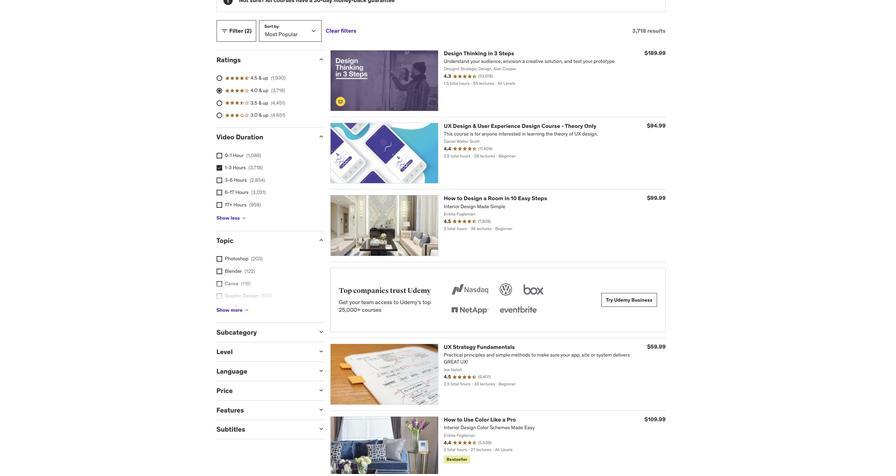 Task type: vqa. For each thing, say whether or not it's contained in the screenshot.
xsmall image for Canva
yes



Task type: locate. For each thing, give the bounding box(es) containing it.
small image for subtitles
[[318, 426, 325, 433]]

steps right easy at the right
[[532, 195, 547, 202]]

show left less
[[216, 215, 229, 221]]

strategy
[[453, 344, 476, 351]]

(3,718) up (2,854)
[[249, 165, 263, 171]]

& right 4.0
[[259, 87, 262, 94]]

in right thinking
[[488, 50, 493, 57]]

6-
[[225, 189, 230, 196]]

(100)
[[261, 293, 272, 299]]

theory
[[565, 122, 583, 129]]

xsmall image left 3-
[[216, 178, 222, 183]]

graphic
[[225, 293, 242, 299]]

only
[[584, 122, 596, 129]]

blender (122)
[[225, 268, 255, 274]]

a left pro
[[502, 416, 506, 423]]

& right 3.5
[[259, 100, 262, 106]]

1 how from the top
[[444, 195, 456, 202]]

less
[[231, 215, 240, 221]]

1 vertical spatial how
[[444, 416, 456, 423]]

up right 3.5
[[263, 100, 268, 106]]

price
[[216, 387, 233, 395]]

subtitles button
[[216, 425, 312, 434]]

xsmall image left photoshop
[[216, 256, 222, 262]]

try
[[606, 297, 613, 303]]

0 vertical spatial small image
[[318, 406, 325, 413]]

top
[[423, 299, 431, 305]]

up right 4.0
[[263, 87, 268, 94]]

xsmall image
[[216, 153, 222, 158], [216, 178, 222, 183], [216, 190, 222, 196], [241, 215, 247, 221], [216, 256, 222, 262]]

0 vertical spatial how
[[444, 195, 456, 202]]

3,718 results
[[632, 27, 666, 34]]

ux
[[444, 122, 452, 129], [444, 344, 452, 351]]

0 vertical spatial show
[[216, 215, 229, 221]]

how
[[444, 195, 456, 202], [444, 416, 456, 423]]

(3,718) for 4.0 & up (3,718)
[[271, 87, 285, 94]]

experience
[[491, 122, 520, 129]]

ux for ux design & user experience design course - theory only
[[444, 122, 452, 129]]

6-17 hours (3,021)
[[225, 189, 266, 196]]

2 ux from the top
[[444, 344, 452, 351]]

1 horizontal spatial (3,718)
[[271, 87, 285, 94]]

$59.99
[[647, 343, 666, 350]]

-
[[562, 122, 564, 129]]

how to design a room in 10 easy steps link
[[444, 195, 547, 202]]

design thinking in 3 steps link
[[444, 50, 514, 57]]

0 vertical spatial (3,718)
[[271, 87, 285, 94]]

1 show from the top
[[216, 215, 229, 221]]

xsmall image for blender
[[216, 269, 222, 274]]

0 horizontal spatial udemy
[[408, 286, 431, 295]]

in
[[488, 50, 493, 57], [505, 195, 510, 202]]

top companies trust udemy get your team access to udemy's top 25,000+ courses
[[339, 286, 431, 313]]

show inside button
[[216, 307, 229, 313]]

udemy
[[408, 286, 431, 295], [614, 297, 630, 303]]

up right '4.5'
[[263, 75, 268, 81]]

0 vertical spatial to
[[457, 195, 462, 202]]

1 ux from the top
[[444, 122, 452, 129]]

3 right thinking
[[494, 50, 497, 57]]

1 vertical spatial ux
[[444, 344, 452, 351]]

level
[[216, 348, 233, 356]]

hours down hour
[[233, 165, 246, 171]]

xsmall image right less
[[241, 215, 247, 221]]

1 vertical spatial show
[[216, 307, 229, 313]]

topic
[[216, 236, 233, 245]]

$99.99
[[647, 194, 666, 201]]

3
[[494, 50, 497, 57], [229, 165, 232, 171]]

& left user
[[473, 122, 476, 129]]

xsmall image for 0-
[[216, 153, 222, 158]]

3-
[[225, 177, 230, 183]]

1 horizontal spatial a
[[502, 416, 506, 423]]

courses
[[362, 306, 381, 313]]

0-
[[225, 152, 230, 158]]

ratings button
[[216, 56, 312, 64]]

(1,930)
[[271, 75, 286, 81]]

to for how to use color like a pro
[[457, 416, 462, 423]]

2 vertical spatial to
[[457, 416, 462, 423]]

up right "3.0"
[[263, 112, 268, 118]]

small image
[[221, 27, 228, 34], [318, 56, 325, 63], [318, 133, 325, 140], [318, 237, 325, 244], [318, 329, 325, 336], [318, 348, 325, 355], [318, 368, 325, 374], [318, 387, 325, 394]]

0 horizontal spatial 3
[[229, 165, 232, 171]]

xsmall image
[[216, 165, 222, 171], [216, 202, 222, 208], [216, 269, 222, 274], [216, 281, 222, 287], [216, 294, 222, 299], [244, 308, 250, 313]]

(1,088)
[[246, 152, 261, 158]]

a left "room"
[[484, 195, 487, 202]]

clear filters button
[[326, 20, 356, 42]]

in left 10
[[505, 195, 510, 202]]

0 vertical spatial in
[[488, 50, 493, 57]]

steps
[[499, 50, 514, 57], [532, 195, 547, 202]]

3 down 1
[[229, 165, 232, 171]]

$109.99
[[644, 416, 666, 423]]

results
[[647, 27, 666, 34]]

& right "3.0"
[[259, 112, 262, 118]]

udemy right "try"
[[614, 297, 630, 303]]

1 vertical spatial to
[[394, 299, 399, 305]]

& right '4.5'
[[259, 75, 262, 81]]

up
[[263, 75, 268, 81], [263, 87, 268, 94], [263, 100, 268, 106], [263, 112, 268, 118]]

canva (116)
[[225, 280, 251, 287]]

0 vertical spatial 3
[[494, 50, 497, 57]]

show inside button
[[216, 215, 229, 221]]

hours
[[233, 165, 246, 171], [234, 177, 247, 183], [235, 189, 249, 196], [234, 202, 247, 208]]

netapp image
[[450, 303, 490, 318]]

business
[[631, 297, 652, 303]]

0 horizontal spatial (3,718)
[[249, 165, 263, 171]]

2 small image from the top
[[318, 426, 325, 433]]

0 vertical spatial a
[[484, 195, 487, 202]]

hours right 17
[[235, 189, 249, 196]]

xsmall image left 17+
[[216, 202, 222, 208]]

steps right thinking
[[499, 50, 514, 57]]

xsmall image left 0-
[[216, 153, 222, 158]]

4.5
[[251, 75, 257, 81]]

udemy up top
[[408, 286, 431, 295]]

up for 3.0 & up
[[263, 112, 268, 118]]

filter
[[229, 27, 243, 34]]

xsmall image left graphic
[[216, 294, 222, 299]]

2 show from the top
[[216, 307, 229, 313]]

show left more
[[216, 307, 229, 313]]

1 horizontal spatial steps
[[532, 195, 547, 202]]

1 vertical spatial in
[[505, 195, 510, 202]]

design left course
[[522, 122, 540, 129]]

1 horizontal spatial 3
[[494, 50, 497, 57]]

xsmall image left the 1-
[[216, 165, 222, 171]]

to
[[457, 195, 462, 202], [394, 299, 399, 305], [457, 416, 462, 423]]

xsmall image left blender
[[216, 269, 222, 274]]

design left "room"
[[464, 195, 482, 202]]

1 vertical spatial small image
[[318, 426, 325, 433]]

hours for 3-6 hours
[[234, 177, 247, 183]]

a
[[484, 195, 487, 202], [502, 416, 506, 423]]

1 small image from the top
[[318, 406, 325, 413]]

0 horizontal spatial steps
[[499, 50, 514, 57]]

photoshop
[[225, 256, 248, 262]]

room
[[488, 195, 503, 202]]

3,718 results status
[[632, 27, 666, 34]]

clear
[[326, 27, 339, 34]]

how to use color like a pro link
[[444, 416, 516, 423]]

level button
[[216, 348, 312, 356]]

4.5 & up (1,930)
[[251, 75, 286, 81]]

xsmall image left 6-
[[216, 190, 222, 196]]

1 vertical spatial (3,718)
[[249, 165, 263, 171]]

2 how from the top
[[444, 416, 456, 423]]

fundamentals
[[477, 344, 515, 351]]

hours right 17+
[[234, 202, 247, 208]]

small image
[[318, 406, 325, 413], [318, 426, 325, 433]]

xsmall image for graphic
[[216, 294, 222, 299]]

xsmall image inside show less button
[[241, 215, 247, 221]]

0 horizontal spatial in
[[488, 50, 493, 57]]

thinking
[[463, 50, 487, 57]]

ux strategy fundamentals link
[[444, 344, 515, 351]]

up for 4.0 & up
[[263, 87, 268, 94]]

0-1 hour (1,088)
[[225, 152, 261, 158]]

1 vertical spatial 3
[[229, 165, 232, 171]]

small image for subcategory
[[318, 329, 325, 336]]

video duration
[[216, 133, 263, 141]]

0 vertical spatial udemy
[[408, 286, 431, 295]]

10
[[511, 195, 517, 202]]

subcategory
[[216, 328, 257, 337]]

photoshop (203)
[[225, 256, 263, 262]]

0 vertical spatial steps
[[499, 50, 514, 57]]

(3,718) up the (4,451)
[[271, 87, 285, 94]]

graphic design (100)
[[225, 293, 272, 299]]

(122)
[[245, 268, 255, 274]]

1 vertical spatial udemy
[[614, 297, 630, 303]]

&
[[259, 75, 262, 81], [259, 87, 262, 94], [259, 100, 262, 106], [259, 112, 262, 118], [473, 122, 476, 129]]

ux for ux strategy fundamentals
[[444, 344, 452, 351]]

access
[[375, 299, 392, 305]]

xsmall image left canva
[[216, 281, 222, 287]]

1 vertical spatial a
[[502, 416, 506, 423]]

1 vertical spatial steps
[[532, 195, 547, 202]]

up for 3.5 & up
[[263, 100, 268, 106]]

like
[[490, 416, 501, 423]]

0 vertical spatial ux
[[444, 122, 452, 129]]

small image for ratings
[[318, 56, 325, 63]]

3.5 & up (4,451)
[[251, 100, 285, 106]]

xsmall image for 6-
[[216, 190, 222, 196]]

user
[[478, 122, 490, 129]]

hours right 6
[[234, 177, 247, 183]]

xsmall image right more
[[244, 308, 250, 313]]

xsmall image inside the show more button
[[244, 308, 250, 313]]



Task type: describe. For each thing, give the bounding box(es) containing it.
small image for price
[[318, 387, 325, 394]]

$189.99
[[645, 49, 666, 56]]

your
[[349, 299, 360, 305]]

ux strategy fundamentals
[[444, 344, 515, 351]]

1 horizontal spatial udemy
[[614, 297, 630, 303]]

xsmall image for photoshop
[[216, 256, 222, 262]]

(203)
[[251, 256, 263, 262]]

(2)
[[245, 27, 252, 34]]

trust
[[390, 286, 406, 295]]

xsmall image for canva
[[216, 281, 222, 287]]

nasdaq image
[[450, 282, 490, 297]]

how for how to design a room in 10 easy steps
[[444, 195, 456, 202]]

small image for video duration
[[318, 133, 325, 140]]

features button
[[216, 406, 312, 414]]

blender
[[225, 268, 242, 274]]

show for video duration
[[216, 215, 229, 221]]

xsmall image for 17+
[[216, 202, 222, 208]]

& for 4.5
[[259, 75, 262, 81]]

(4,651)
[[271, 112, 285, 118]]

3.5
[[251, 100, 257, 106]]

& for 4.0
[[259, 87, 262, 94]]

easy
[[518, 195, 530, 202]]

canva
[[225, 280, 238, 287]]

show less
[[216, 215, 240, 221]]

to inside the top companies trust udemy get your team access to udemy's top 25,000+ courses
[[394, 299, 399, 305]]

show for topic
[[216, 307, 229, 313]]

design left thinking
[[444, 50, 462, 57]]

3,718
[[632, 27, 646, 34]]

17
[[230, 189, 234, 196]]

team
[[361, 299, 374, 305]]

4.0 & up (3,718)
[[251, 87, 285, 94]]

xsmall image for 1-
[[216, 165, 222, 171]]

show more
[[216, 307, 243, 313]]

(3,021)
[[251, 189, 266, 196]]

(958)
[[249, 202, 261, 208]]

& for 3.0
[[259, 112, 262, 118]]

show more button
[[216, 303, 250, 317]]

1-
[[225, 165, 229, 171]]

3.0 & up (4,651)
[[251, 112, 285, 118]]

course
[[542, 122, 560, 129]]

1-3 hours (3,718)
[[225, 165, 263, 171]]

& for 3.5
[[259, 100, 262, 106]]

to for how to design a room in 10 easy steps
[[457, 195, 462, 202]]

video
[[216, 133, 234, 141]]

(4,451)
[[271, 100, 285, 106]]

use
[[464, 416, 474, 423]]

hours for 1-3 hours
[[233, 165, 246, 171]]

small image for features
[[318, 406, 325, 413]]

video duration button
[[216, 133, 312, 141]]

hour
[[233, 152, 244, 158]]

1 horizontal spatial in
[[505, 195, 510, 202]]

small image for level
[[318, 348, 325, 355]]

how to use color like a pro
[[444, 416, 516, 423]]

design thinking in 3 steps
[[444, 50, 514, 57]]

xsmall image for 3-
[[216, 178, 222, 183]]

4.0
[[251, 87, 258, 94]]

color
[[475, 416, 489, 423]]

ratings
[[216, 56, 241, 64]]

1
[[230, 152, 232, 158]]

pro
[[507, 416, 516, 423]]

box image
[[522, 282, 545, 297]]

ux design & user experience design course - theory only link
[[444, 122, 596, 129]]

3.0
[[251, 112, 258, 118]]

25,000+
[[339, 306, 361, 313]]

(116)
[[241, 280, 251, 287]]

how to design a room in 10 easy steps
[[444, 195, 547, 202]]

features
[[216, 406, 244, 414]]

volkswagen image
[[498, 282, 514, 297]]

(2,854)
[[250, 177, 265, 183]]

design left user
[[453, 122, 471, 129]]

how for how to use color like a pro
[[444, 416, 456, 423]]

wordpress
[[225, 305, 248, 311]]

up for 4.5 & up
[[263, 75, 268, 81]]

small image for language
[[318, 368, 325, 374]]

try udemy business
[[606, 297, 652, 303]]

language
[[216, 367, 247, 376]]

subcategory button
[[216, 328, 312, 337]]

more
[[231, 307, 243, 313]]

(3,718) for 1-3 hours (3,718)
[[249, 165, 263, 171]]

design down (116) in the bottom of the page
[[243, 293, 258, 299]]

language button
[[216, 367, 312, 376]]

$94.99
[[647, 122, 666, 129]]

duration
[[236, 133, 263, 141]]

try udemy business link
[[602, 293, 657, 307]]

ux design & user experience design course - theory only
[[444, 122, 596, 129]]

price button
[[216, 387, 312, 395]]

17+ hours (958)
[[225, 202, 261, 208]]

udemy inside the top companies trust udemy get your team access to udemy's top 25,000+ courses
[[408, 286, 431, 295]]

topic button
[[216, 236, 312, 245]]

small image for topic
[[318, 237, 325, 244]]

0 horizontal spatial a
[[484, 195, 487, 202]]

show less button
[[216, 211, 247, 225]]

subtitles
[[216, 425, 245, 434]]

hours for 6-17 hours
[[235, 189, 249, 196]]

3-6 hours (2,854)
[[225, 177, 265, 183]]

eventbrite image
[[498, 303, 538, 318]]

17+
[[225, 202, 232, 208]]

filter (2)
[[229, 27, 252, 34]]



